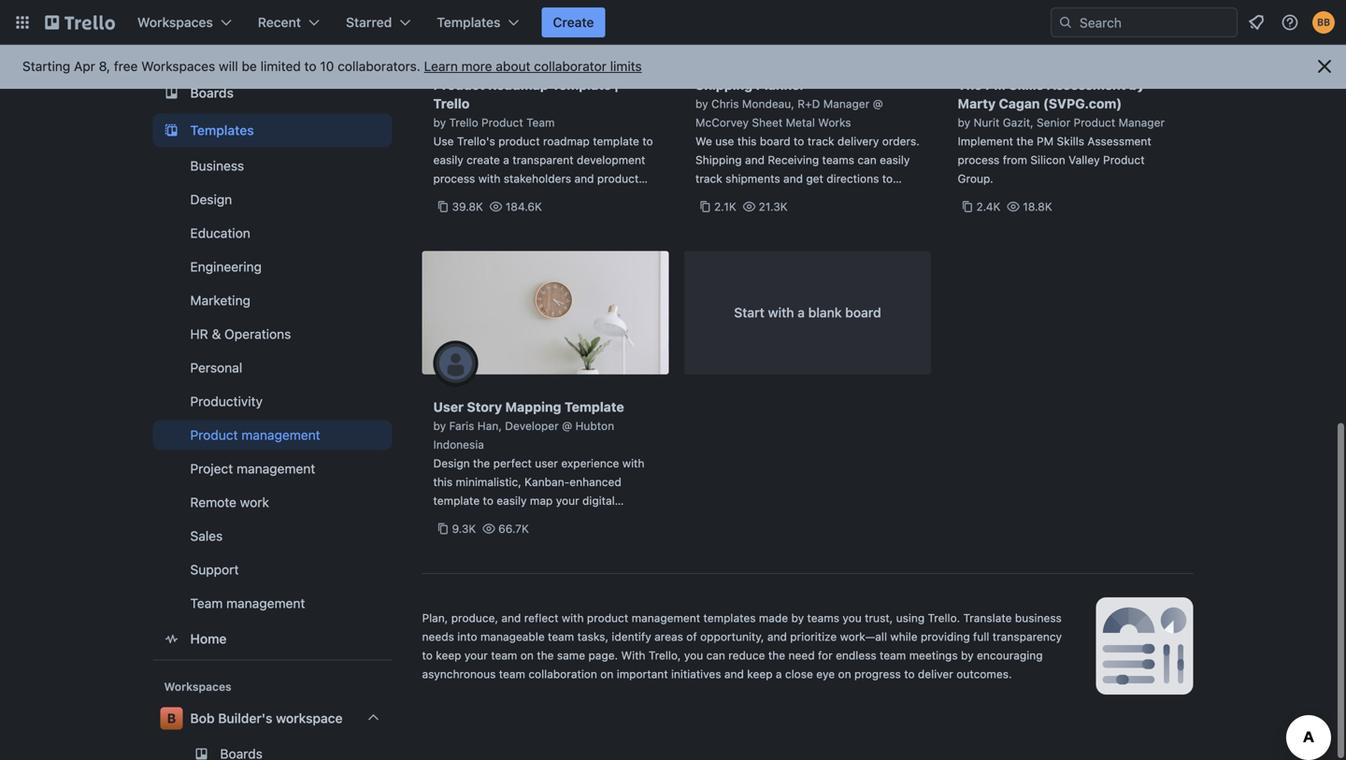 Task type: describe. For each thing, give the bounding box(es) containing it.
0 vertical spatial you
[[843, 612, 862, 625]]

this inside 'user story mapping template by faris han, developer @ hubton indonesia design the perfect user experience with this minimalistic, kanban-enhanced template to easily map your digital products to user stories.'
[[433, 475, 453, 489]]

to down metal
[[794, 135, 805, 148]]

the inside the pm skills assessment by marty cagan (svpg.com) by nurit gazit, senior product manager implement the pm skills assessment process from silicon valley product group.
[[1017, 135, 1034, 148]]

providing
[[921, 630, 970, 643]]

map
[[530, 494, 553, 507]]

and down receiving at the right of page
[[784, 172, 803, 185]]

limits
[[610, 58, 642, 74]]

cagan
[[999, 96, 1040, 111]]

management for project management
[[237, 461, 315, 476]]

2 vertical spatial workspaces
[[164, 680, 232, 693]]

use
[[716, 135, 734, 148]]

product up trello's at left top
[[482, 116, 523, 129]]

templates
[[704, 612, 756, 625]]

product management icon image
[[1073, 598, 1194, 695]]

reflect
[[524, 612, 559, 625]]

faris
[[449, 419, 474, 432]]

manager inside shipping planner by chris mondeau, r+d manager @ mccorvey sheet metal works we use this board to track delivery orders. shipping and receiving teams can easily track shipments and get directions to deliver products.
[[824, 97, 870, 110]]

template board image
[[160, 119, 183, 141]]

for
[[818, 649, 833, 662]]

minimalistic,
[[456, 475, 522, 489]]

templates inside the templates link
[[190, 122, 254, 138]]

use
[[433, 135, 454, 148]]

by left the nurit
[[958, 116, 971, 129]]

management inside the plan, produce, and reflect with product management templates made by teams you trust, using trello. translate business needs into manageable team tasks, identify areas of opportunity, and prioritize work—all while providing full transparency to keep your team on the same page. with trello, you can reduce the need for endless team meetings by encouraging asynchronous team collaboration on important initiatives and keep a close eye on progress to deliver outcomes.
[[632, 612, 701, 625]]

product inside the plan, produce, and reflect with product management templates made by teams you trust, using trello. translate business needs into manageable team tasks, identify areas of opportunity, and prioritize work—all while providing full transparency to keep your team on the same page. with trello, you can reduce the need for endless team meetings by encouraging asynchronous team collaboration on important initiatives and keep a close eye on progress to deliver outcomes.
[[587, 612, 629, 625]]

deliver inside the plan, produce, and reflect with product management templates made by teams you trust, using trello. translate business needs into manageable team tasks, identify areas of opportunity, and prioritize work—all while providing full transparency to keep your team on the same page. with trello, you can reduce the need for endless team meetings by encouraging asynchronous team collaboration on important initiatives and keep a close eye on progress to deliver outcomes.
[[918, 668, 954, 681]]

open information menu image
[[1281, 13, 1300, 32]]

support
[[190, 562, 239, 577]]

trello's
[[457, 135, 495, 148]]

mccorvey
[[696, 116, 749, 129]]

indonesia
[[433, 438, 484, 451]]

learn
[[424, 58, 458, 74]]

hr
[[190, 326, 208, 342]]

personal
[[190, 360, 242, 375]]

product roadmap template | trello by trello product team use trello's product roadmap template to easily create a transparent development process with stakeholders and product owners.
[[433, 77, 653, 204]]

management for team management
[[226, 595, 305, 611]]

bob
[[190, 710, 215, 726]]

stories.
[[524, 513, 563, 526]]

starred button
[[335, 7, 422, 37]]

&
[[212, 326, 221, 342]]

8,
[[99, 58, 110, 74]]

works
[[818, 116, 851, 129]]

product down 'more'
[[433, 77, 485, 93]]

senior
[[1037, 116, 1071, 129]]

recent
[[258, 14, 301, 30]]

personal link
[[153, 353, 392, 383]]

with inside the plan, produce, and reflect with product management templates made by teams you trust, using trello. translate business needs into manageable team tasks, identify areas of opportunity, and prioritize work—all while providing full transparency to keep your team on the same page. with trello, you can reduce the need for endless team meetings by encouraging asynchronous team collaboration on important initiatives and keep a close eye on progress to deliver outcomes.
[[562, 612, 584, 625]]

chris
[[712, 97, 739, 110]]

apr
[[74, 58, 95, 74]]

workspaces button
[[126, 7, 243, 37]]

education
[[190, 225, 250, 241]]

by right made
[[792, 612, 804, 625]]

mondeau,
[[742, 97, 795, 110]]

user
[[433, 399, 464, 415]]

primary element
[[0, 0, 1347, 45]]

design inside "link"
[[190, 192, 232, 207]]

1 horizontal spatial skills
[[1057, 135, 1085, 148]]

0 vertical spatial product
[[499, 135, 540, 148]]

start with a blank board
[[734, 305, 882, 320]]

marty
[[958, 96, 996, 111]]

close
[[785, 668, 813, 681]]

trello.
[[928, 612, 960, 625]]

product down (svpg.com)
[[1074, 116, 1116, 129]]

valley
[[1069, 153, 1100, 166]]

create
[[553, 14, 594, 30]]

0 vertical spatial assessment
[[1047, 77, 1126, 93]]

products
[[433, 513, 481, 526]]

design inside 'user story mapping template by faris han, developer @ hubton indonesia design the perfect user experience with this minimalistic, kanban-enhanced template to easily map your digital products to user stories.'
[[433, 457, 470, 470]]

your inside 'user story mapping template by faris han, developer @ hubton indonesia design the perfect user experience with this minimalistic, kanban-enhanced template to easily map your digital products to user stories.'
[[556, 494, 579, 507]]

story
[[467, 399, 502, 415]]

workspace
[[276, 710, 343, 726]]

and down reduce
[[725, 668, 744, 681]]

shipping planner by chris mondeau, r+d manager @ mccorvey sheet metal works we use this board to track delivery orders. shipping and receiving teams can easily track shipments and get directions to deliver products.
[[696, 77, 920, 204]]

with inside 'user story mapping template by faris han, developer @ hubton indonesia design the perfect user experience with this minimalistic, kanban-enhanced template to easily map your digital products to user stories.'
[[623, 457, 645, 470]]

product up the project
[[190, 427, 238, 443]]

owners.
[[433, 191, 475, 204]]

the up collaboration on the bottom
[[537, 649, 554, 662]]

identify
[[612, 630, 652, 643]]

management for product management
[[242, 427, 320, 443]]

0 horizontal spatial on
[[521, 649, 534, 662]]

39.8k
[[452, 200, 483, 213]]

0 vertical spatial track
[[808, 135, 835, 148]]

18.8k
[[1023, 200, 1053, 213]]

with inside button
[[768, 305, 794, 320]]

by inside product roadmap template | trello by trello product team use trello's product roadmap template to easily create a transparent development process with stakeholders and product owners.
[[433, 116, 446, 129]]

initiatives
[[671, 668, 721, 681]]

easily inside product roadmap template | trello by trello product team use trello's product roadmap template to easily create a transparent development process with stakeholders and product owners.
[[433, 153, 464, 166]]

sales
[[190, 528, 223, 544]]

receiving
[[768, 153, 819, 166]]

r+d
[[798, 97, 820, 110]]

of
[[687, 630, 697, 643]]

hr & operations
[[190, 326, 291, 342]]

learn more about collaborator limits link
[[424, 58, 642, 74]]

support link
[[153, 555, 392, 585]]

important
[[617, 668, 668, 681]]

easily inside shipping planner by chris mondeau, r+d manager @ mccorvey sheet metal works we use this board to track delivery orders. shipping and receiving teams can easily track shipments and get directions to deliver products.
[[880, 153, 910, 166]]

engineering link
[[153, 252, 392, 282]]

your inside the plan, produce, and reflect with product management templates made by teams you trust, using trello. translate business needs into manageable team tasks, identify areas of opportunity, and prioritize work—all while providing full transparency to keep your team on the same page. with trello, you can reduce the need for endless team meetings by encouraging asynchronous team collaboration on important initiatives and keep a close eye on progress to deliver outcomes.
[[465, 649, 488, 662]]

from
[[1003, 153, 1028, 166]]

to right the directions
[[882, 172, 893, 185]]

templates link
[[153, 113, 392, 147]]

to down meetings
[[904, 668, 915, 681]]

to inside product roadmap template | trello by trello product team use trello's product roadmap template to easily create a transparent development process with stakeholders and product owners.
[[643, 135, 653, 148]]

builder's
[[218, 710, 273, 726]]

project management link
[[153, 454, 392, 484]]

boards
[[190, 85, 234, 100]]

need
[[789, 649, 815, 662]]

template inside 'user story mapping template by faris han, developer @ hubton indonesia design the perfect user experience with this minimalistic, kanban-enhanced template to easily map your digital products to user stories.'
[[565, 399, 624, 415]]

Search field
[[1073, 8, 1237, 36]]

to left the 66.7k
[[484, 513, 494, 526]]

0 horizontal spatial skills
[[1009, 77, 1044, 93]]

kanban-
[[525, 475, 570, 489]]

0 horizontal spatial keep
[[436, 649, 461, 662]]

reduce
[[729, 649, 765, 662]]

2 shipping from the top
[[696, 153, 742, 166]]

create button
[[542, 7, 605, 37]]

the inside 'user story mapping template by faris han, developer @ hubton indonesia design the perfect user experience with this minimalistic, kanban-enhanced template to easily map your digital products to user stories.'
[[473, 457, 490, 470]]

into
[[457, 630, 477, 643]]

business
[[190, 158, 244, 173]]

boards link
[[153, 76, 392, 110]]

10
[[320, 58, 334, 74]]

page.
[[589, 649, 618, 662]]

starting
[[22, 58, 70, 74]]

0 horizontal spatial track
[[696, 172, 723, 185]]

roadmap
[[543, 135, 590, 148]]

team management
[[190, 595, 305, 611]]

0 notifications image
[[1246, 11, 1268, 34]]

plan, produce, and reflect with product management templates made by teams you trust, using trello. translate business needs into manageable team tasks, identify areas of opportunity, and prioritize work—all while providing full transparency to keep your team on the same page. with trello, you can reduce the need for endless team meetings by encouraging asynchronous team collaboration on important initiatives and keep a close eye on progress to deliver outcomes.
[[422, 612, 1062, 681]]

manageable
[[481, 630, 545, 643]]

directions
[[827, 172, 879, 185]]

(svpg.com)
[[1044, 96, 1122, 111]]

manager inside the pm skills assessment by marty cagan (svpg.com) by nurit gazit, senior product manager implement the pm skills assessment process from silicon valley product group.
[[1119, 116, 1165, 129]]

collaborators.
[[338, 58, 421, 74]]

we
[[696, 135, 712, 148]]



Task type: vqa. For each thing, say whether or not it's contained in the screenshot.
text field
no



Task type: locate. For each thing, give the bounding box(es) containing it.
and down development
[[575, 172, 594, 185]]

template up hubton
[[565, 399, 624, 415]]

management down support link in the bottom left of the page
[[226, 595, 305, 611]]

assessment
[[1047, 77, 1126, 93], [1088, 135, 1152, 148]]

engineering
[[190, 259, 262, 274]]

endless
[[836, 649, 877, 662]]

with down create
[[478, 172, 501, 185]]

management
[[242, 427, 320, 443], [237, 461, 315, 476], [226, 595, 305, 611], [632, 612, 701, 625]]

and up shipments
[[745, 153, 765, 166]]

products.
[[734, 191, 785, 204]]

shipping up chris
[[696, 77, 753, 93]]

1 horizontal spatial process
[[958, 153, 1000, 166]]

1 vertical spatial board
[[846, 305, 882, 320]]

management down product management link
[[237, 461, 315, 476]]

0 horizontal spatial this
[[433, 475, 453, 489]]

0 horizontal spatial you
[[684, 649, 703, 662]]

0 vertical spatial template
[[552, 77, 612, 93]]

0 horizontal spatial can
[[707, 649, 726, 662]]

track
[[808, 135, 835, 148], [696, 172, 723, 185]]

track down works
[[808, 135, 835, 148]]

board down the sheet
[[760, 135, 791, 148]]

1 horizontal spatial a
[[776, 668, 782, 681]]

asynchronous
[[422, 668, 496, 681]]

a left blank
[[798, 305, 805, 320]]

this right use
[[738, 135, 757, 148]]

0 horizontal spatial easily
[[433, 153, 464, 166]]

workspaces up bob
[[164, 680, 232, 693]]

@ up delivery at the top of the page
[[873, 97, 883, 110]]

and up manageable
[[502, 612, 521, 625]]

1 horizontal spatial this
[[738, 135, 757, 148]]

can down opportunity,
[[707, 649, 726, 662]]

teams up prioritize
[[807, 612, 840, 625]]

encouraging
[[977, 649, 1043, 662]]

board inside shipping planner by chris mondeau, r+d manager @ mccorvey sheet metal works we use this board to track delivery orders. shipping and receiving teams can easily track shipments and get directions to deliver products.
[[760, 135, 791, 148]]

1 horizontal spatial user
[[535, 457, 558, 470]]

mapping
[[505, 399, 561, 415]]

1 horizontal spatial manager
[[1119, 116, 1165, 129]]

board right blank
[[846, 305, 882, 320]]

2.4k
[[977, 200, 1001, 213]]

0 vertical spatial process
[[958, 153, 1000, 166]]

0 horizontal spatial deliver
[[696, 191, 731, 204]]

manager up works
[[824, 97, 870, 110]]

you
[[843, 612, 862, 625], [684, 649, 703, 662]]

1 vertical spatial pm
[[1037, 135, 1054, 148]]

this
[[738, 135, 757, 148], [433, 475, 453, 489]]

skills up the valley
[[1057, 135, 1085, 148]]

business link
[[153, 151, 392, 181]]

han,
[[478, 419, 502, 432]]

faris han, developer @ hubton indonesia image
[[433, 341, 478, 386]]

to down minimalistic,
[[483, 494, 494, 507]]

management inside team management link
[[226, 595, 305, 611]]

pm up silicon
[[1037, 135, 1054, 148]]

1 vertical spatial template
[[565, 399, 624, 415]]

a right create
[[503, 153, 509, 166]]

0 vertical spatial keep
[[436, 649, 461, 662]]

0 horizontal spatial templates
[[190, 122, 254, 138]]

template up development
[[593, 135, 639, 148]]

1 vertical spatial track
[[696, 172, 723, 185]]

by down search 'field' on the right top of page
[[1129, 77, 1145, 93]]

silicon
[[1031, 153, 1066, 166]]

assessment up the valley
[[1088, 135, 1152, 148]]

trello up trello's at left top
[[449, 116, 478, 129]]

2 horizontal spatial easily
[[880, 153, 910, 166]]

assessment up (svpg.com)
[[1047, 77, 1126, 93]]

with inside product roadmap template | trello by trello product team use trello's product roadmap template to easily create a transparent development process with stakeholders and product owners.
[[478, 172, 501, 185]]

development
[[577, 153, 646, 166]]

limited
[[261, 58, 301, 74]]

1 vertical spatial can
[[707, 649, 726, 662]]

0 horizontal spatial manager
[[824, 97, 870, 110]]

process up owners. on the top left
[[433, 172, 475, 185]]

product management link
[[153, 420, 392, 450]]

workspaces up free
[[137, 14, 213, 30]]

process
[[958, 153, 1000, 166], [433, 172, 475, 185]]

1 horizontal spatial easily
[[497, 494, 527, 507]]

1 vertical spatial user
[[498, 513, 521, 526]]

templates inside "templates" popup button
[[437, 14, 501, 30]]

board image
[[160, 82, 183, 104]]

1 vertical spatial this
[[433, 475, 453, 489]]

work
[[240, 494, 269, 510]]

you down "of"
[[684, 649, 703, 662]]

1 horizontal spatial pm
[[1037, 135, 1054, 148]]

teams inside the plan, produce, and reflect with product management templates made by teams you trust, using trello. translate business needs into manageable team tasks, identify areas of opportunity, and prioritize work—all while providing full transparency to keep your team on the same page. with trello, you can reduce the need for endless team meetings by encouraging asynchronous team collaboration on important initiatives and keep a close eye on progress to deliver outcomes.
[[807, 612, 840, 625]]

recent button
[[247, 7, 331, 37]]

translate
[[964, 612, 1012, 625]]

1 horizontal spatial team
[[527, 116, 555, 129]]

group.
[[958, 172, 994, 185]]

your down into
[[465, 649, 488, 662]]

with right 'start'
[[768, 305, 794, 320]]

board inside button
[[846, 305, 882, 320]]

0 vertical spatial workspaces
[[137, 14, 213, 30]]

search image
[[1059, 15, 1073, 30]]

workspaces
[[137, 14, 213, 30], [141, 58, 215, 74], [164, 680, 232, 693]]

by up use
[[433, 116, 446, 129]]

2 vertical spatial product
[[587, 612, 629, 625]]

1 horizontal spatial templates
[[437, 14, 501, 30]]

design
[[190, 192, 232, 207], [433, 457, 470, 470]]

with right experience
[[623, 457, 645, 470]]

templates up 'more'
[[437, 14, 501, 30]]

transparency
[[993, 630, 1062, 643]]

1 horizontal spatial board
[[846, 305, 882, 320]]

by inside 'user story mapping template by faris han, developer @ hubton indonesia design the perfect user experience with this minimalistic, kanban-enhanced template to easily map your digital products to user stories.'
[[433, 419, 446, 432]]

management inside project management link
[[237, 461, 315, 476]]

a inside button
[[798, 305, 805, 320]]

|
[[615, 77, 619, 93]]

deliver down shipments
[[696, 191, 731, 204]]

1 vertical spatial you
[[684, 649, 703, 662]]

0 vertical spatial manager
[[824, 97, 870, 110]]

on right eye
[[838, 668, 852, 681]]

pm
[[986, 77, 1006, 93], [1037, 135, 1054, 148]]

easily
[[433, 153, 464, 166], [880, 153, 910, 166], [497, 494, 527, 507]]

1 vertical spatial a
[[798, 305, 805, 320]]

outcomes.
[[957, 668, 1012, 681]]

1 vertical spatial keep
[[747, 668, 773, 681]]

0 horizontal spatial team
[[190, 595, 223, 611]]

1 vertical spatial your
[[465, 649, 488, 662]]

marketing link
[[153, 285, 392, 315]]

free
[[114, 58, 138, 74]]

team up roadmap
[[527, 116, 555, 129]]

template down collaborator
[[552, 77, 612, 93]]

1 vertical spatial teams
[[807, 612, 840, 625]]

metal
[[786, 116, 815, 129]]

easily down use
[[433, 153, 464, 166]]

0 horizontal spatial user
[[498, 513, 521, 526]]

0 vertical spatial user
[[535, 457, 558, 470]]

product right the valley
[[1103, 153, 1145, 166]]

while
[[891, 630, 918, 643]]

shipping down use
[[696, 153, 742, 166]]

1 vertical spatial skills
[[1057, 135, 1085, 148]]

template inside 'user story mapping template by faris han, developer @ hubton indonesia design the perfect user experience with this minimalistic, kanban-enhanced template to easily map your digital products to user stories.'
[[433, 494, 480, 507]]

teams inside shipping planner by chris mondeau, r+d manager @ mccorvey sheet metal works we use this board to track delivery orders. shipping and receiving teams can easily track shipments and get directions to deliver products.
[[822, 153, 855, 166]]

your right map
[[556, 494, 579, 507]]

1 vertical spatial templates
[[190, 122, 254, 138]]

orders.
[[883, 135, 920, 148]]

skills up cagan
[[1009, 77, 1044, 93]]

0 vertical spatial design
[[190, 192, 232, 207]]

2.1k
[[714, 200, 737, 213]]

0 horizontal spatial your
[[465, 649, 488, 662]]

0 horizontal spatial design
[[190, 192, 232, 207]]

9.3k
[[452, 522, 476, 535]]

1 horizontal spatial on
[[601, 668, 614, 681]]

progress
[[855, 668, 901, 681]]

productivity
[[190, 393, 263, 409]]

user left stories.
[[498, 513, 521, 526]]

a inside the plan, produce, and reflect with product management templates made by teams you trust, using trello. translate business needs into manageable team tasks, identify areas of opportunity, and prioritize work—all while providing full transparency to keep your team on the same page. with trello, you can reduce the need for endless team meetings by encouraging asynchronous team collaboration on important initiatives and keep a close eye on progress to deliver outcomes.
[[776, 668, 782, 681]]

using
[[896, 612, 925, 625]]

management inside product management link
[[242, 427, 320, 443]]

process inside the pm skills assessment by marty cagan (svpg.com) by nurit gazit, senior product manager implement the pm skills assessment process from silicon valley product group.
[[958, 153, 1000, 166]]

184.6k
[[506, 200, 542, 213]]

user up kanban-
[[535, 457, 558, 470]]

product management
[[190, 427, 320, 443]]

teams up the directions
[[822, 153, 855, 166]]

1 horizontal spatial keep
[[747, 668, 773, 681]]

with
[[621, 649, 646, 662]]

0 horizontal spatial board
[[760, 135, 791, 148]]

template inside product roadmap template | trello by trello product team use trello's product roadmap template to easily create a transparent development process with stakeholders and product owners.
[[552, 77, 612, 93]]

1 horizontal spatial you
[[843, 612, 862, 625]]

design down indonesia
[[433, 457, 470, 470]]

team management link
[[153, 588, 392, 618]]

0 vertical spatial team
[[527, 116, 555, 129]]

a left close
[[776, 668, 782, 681]]

easily down orders.
[[880, 153, 910, 166]]

1 vertical spatial product
[[597, 172, 639, 185]]

the up minimalistic,
[[473, 457, 490, 470]]

1 horizontal spatial template
[[593, 135, 639, 148]]

1 vertical spatial deliver
[[918, 668, 954, 681]]

bob builder (bobbuilder40) image
[[1313, 11, 1335, 34]]

1 shipping from the top
[[696, 77, 753, 93]]

2 horizontal spatial a
[[798, 305, 805, 320]]

1 horizontal spatial @
[[873, 97, 883, 110]]

0 vertical spatial a
[[503, 153, 509, 166]]

back to home image
[[45, 7, 115, 37]]

product up transparent
[[499, 135, 540, 148]]

2 vertical spatial a
[[776, 668, 782, 681]]

0 horizontal spatial @
[[562, 419, 572, 432]]

meetings
[[909, 649, 958, 662]]

0 vertical spatial board
[[760, 135, 791, 148]]

keep up asynchronous
[[436, 649, 461, 662]]

1 horizontal spatial your
[[556, 494, 579, 507]]

0 vertical spatial @
[[873, 97, 883, 110]]

shipments
[[726, 172, 780, 185]]

the down gazit,
[[1017, 135, 1034, 148]]

with up 'tasks,'
[[562, 612, 584, 625]]

0 vertical spatial your
[[556, 494, 579, 507]]

@ inside shipping planner by chris mondeau, r+d manager @ mccorvey sheet metal works we use this board to track delivery orders. shipping and receiving teams can easily track shipments and get directions to deliver products.
[[873, 97, 883, 110]]

team
[[548, 630, 574, 643], [491, 649, 517, 662], [880, 649, 906, 662], [499, 668, 525, 681]]

0 vertical spatial can
[[858, 153, 877, 166]]

eye
[[817, 668, 835, 681]]

track up 2.1k
[[696, 172, 723, 185]]

0 vertical spatial templates
[[437, 14, 501, 30]]

team
[[527, 116, 555, 129], [190, 595, 223, 611]]

0 vertical spatial trello
[[433, 96, 470, 111]]

and inside product roadmap template | trello by trello product team use trello's product roadmap template to easily create a transparent development process with stakeholders and product owners.
[[575, 172, 594, 185]]

management up the areas
[[632, 612, 701, 625]]

0 vertical spatial pm
[[986, 77, 1006, 93]]

1 vertical spatial workspaces
[[141, 58, 215, 74]]

product down development
[[597, 172, 639, 185]]

can down delivery at the top of the page
[[858, 153, 877, 166]]

on
[[521, 649, 534, 662], [601, 668, 614, 681], [838, 668, 852, 681]]

collaborator
[[534, 58, 607, 74]]

and down made
[[768, 630, 787, 643]]

remote work link
[[153, 487, 392, 517]]

template
[[593, 135, 639, 148], [433, 494, 480, 507]]

starting apr 8, free workspaces will be limited to 10 collaborators. learn more about collaborator limits
[[22, 58, 642, 74]]

1 vertical spatial team
[[190, 595, 223, 611]]

the left need
[[769, 649, 786, 662]]

by down full
[[961, 649, 974, 662]]

template inside product roadmap template | trello by trello product team use trello's product roadmap template to easily create a transparent development process with stakeholders and product owners.
[[593, 135, 639, 148]]

on down page.
[[601, 668, 614, 681]]

trello up use
[[433, 96, 470, 111]]

keep down reduce
[[747, 668, 773, 681]]

0 horizontal spatial process
[[433, 172, 475, 185]]

0 vertical spatial this
[[738, 135, 757, 148]]

made
[[759, 612, 788, 625]]

create
[[467, 153, 500, 166]]

to down needs
[[422, 649, 433, 662]]

2 horizontal spatial on
[[838, 668, 852, 681]]

@ left hubton
[[562, 419, 572, 432]]

to up development
[[643, 135, 653, 148]]

deliver inside shipping planner by chris mondeau, r+d manager @ mccorvey sheet metal works we use this board to track delivery orders. shipping and receiving teams can easily track shipments and get directions to deliver products.
[[696, 191, 731, 204]]

1 vertical spatial shipping
[[696, 153, 742, 166]]

marketing
[[190, 293, 251, 308]]

by down user
[[433, 419, 446, 432]]

business
[[1015, 612, 1062, 625]]

template up "products"
[[433, 494, 480, 507]]

to left 10
[[304, 58, 317, 74]]

1 vertical spatial process
[[433, 172, 475, 185]]

home link
[[153, 622, 392, 656]]

on down manageable
[[521, 649, 534, 662]]

planner
[[756, 77, 805, 93]]

process up group.
[[958, 153, 1000, 166]]

0 horizontal spatial a
[[503, 153, 509, 166]]

start
[[734, 305, 765, 320]]

1 horizontal spatial can
[[858, 153, 877, 166]]

about
[[496, 58, 531, 74]]

easily up the 66.7k
[[497, 494, 527, 507]]

more
[[462, 58, 492, 74]]

this inside shipping planner by chris mondeau, r+d manager @ mccorvey sheet metal works we use this board to track delivery orders. shipping and receiving teams can easily track shipments and get directions to deliver products.
[[738, 135, 757, 148]]

can inside the plan, produce, and reflect with product management templates made by teams you trust, using trello. translate business needs into manageable team tasks, identify areas of opportunity, and prioritize work—all while providing full transparency to keep your team on the same page. with trello, you can reduce the need for endless team meetings by encouraging asynchronous team collaboration on important initiatives and keep a close eye on progress to deliver outcomes.
[[707, 649, 726, 662]]

1 vertical spatial template
[[433, 494, 480, 507]]

1 vertical spatial assessment
[[1088, 135, 1152, 148]]

workspaces up board icon
[[141, 58, 215, 74]]

team inside product roadmap template | trello by trello product team use trello's product roadmap template to easily create a transparent development process with stakeholders and product owners.
[[527, 116, 555, 129]]

1 vertical spatial trello
[[449, 116, 478, 129]]

0 vertical spatial template
[[593, 135, 639, 148]]

0 horizontal spatial template
[[433, 494, 480, 507]]

manager down (svpg.com)
[[1119, 116, 1165, 129]]

templates up business
[[190, 122, 254, 138]]

0 horizontal spatial pm
[[986, 77, 1006, 93]]

project management
[[190, 461, 315, 476]]

templates
[[437, 14, 501, 30], [190, 122, 254, 138]]

easily inside 'user story mapping template by faris han, developer @ hubton indonesia design the perfect user experience with this minimalistic, kanban-enhanced template to easily map your digital products to user stories.'
[[497, 494, 527, 507]]

you up work—all
[[843, 612, 862, 625]]

1 vertical spatial @
[[562, 419, 572, 432]]

can inside shipping planner by chris mondeau, r+d manager @ mccorvey sheet metal works we use this board to track delivery orders. shipping and receiving teams can easily track shipments and get directions to deliver products.
[[858, 153, 877, 166]]

1 horizontal spatial deliver
[[918, 668, 954, 681]]

by left chris
[[696, 97, 708, 110]]

home image
[[160, 628, 183, 650]]

0 vertical spatial teams
[[822, 153, 855, 166]]

board
[[760, 135, 791, 148], [846, 305, 882, 320]]

product up 'tasks,'
[[587, 612, 629, 625]]

by inside shipping planner by chris mondeau, r+d manager @ mccorvey sheet metal works we use this board to track delivery orders. shipping and receiving teams can easily track shipments and get directions to deliver products.
[[696, 97, 708, 110]]

trust,
[[865, 612, 893, 625]]

deliver
[[696, 191, 731, 204], [918, 668, 954, 681]]

pm right the
[[986, 77, 1006, 93]]

team down support
[[190, 595, 223, 611]]

1 horizontal spatial track
[[808, 135, 835, 148]]

0 vertical spatial shipping
[[696, 77, 753, 93]]

a inside product roadmap template | trello by trello product team use trello's product roadmap template to easily create a transparent development process with stakeholders and product owners.
[[503, 153, 509, 166]]

1 horizontal spatial design
[[433, 457, 470, 470]]

deliver down meetings
[[918, 668, 954, 681]]

project
[[190, 461, 233, 476]]

process inside product roadmap template | trello by trello product team use trello's product roadmap template to easily create a transparent development process with stakeholders and product owners.
[[433, 172, 475, 185]]

0 vertical spatial deliver
[[696, 191, 731, 204]]

1 vertical spatial design
[[433, 457, 470, 470]]

@ inside 'user story mapping template by faris han, developer @ hubton indonesia design the perfect user experience with this minimalistic, kanban-enhanced template to easily map your digital products to user stories.'
[[562, 419, 572, 432]]

workspaces inside popup button
[[137, 14, 213, 30]]

0 vertical spatial skills
[[1009, 77, 1044, 93]]

gazit,
[[1003, 116, 1034, 129]]

management down productivity link
[[242, 427, 320, 443]]

start with a blank board button
[[684, 251, 931, 375]]

design down business
[[190, 192, 232, 207]]

1 vertical spatial manager
[[1119, 116, 1165, 129]]

this up "products"
[[433, 475, 453, 489]]

template
[[552, 77, 612, 93], [565, 399, 624, 415]]



